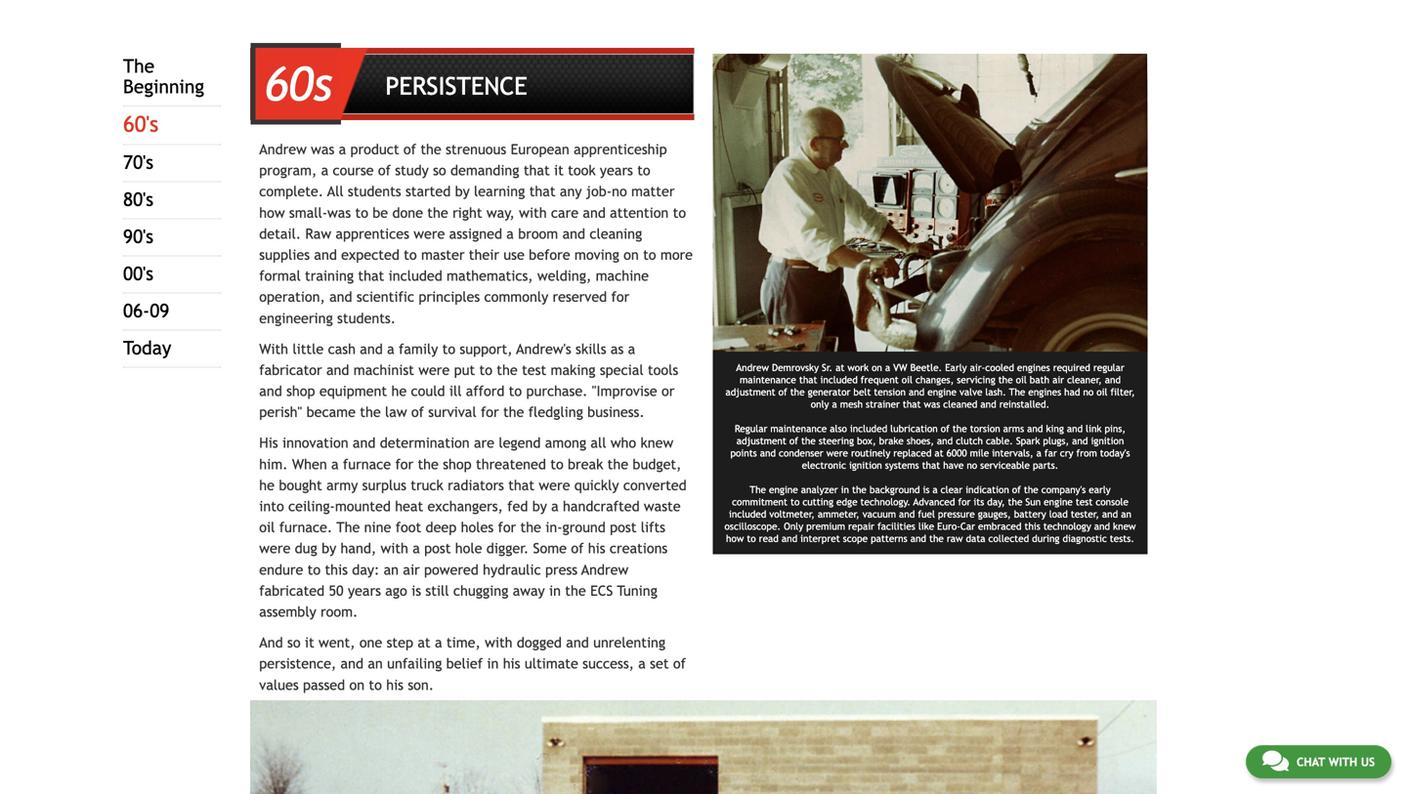 Task type: locate. For each thing, give the bounding box(es) containing it.
0 horizontal spatial no
[[612, 183, 627, 200]]

that up fed
[[509, 477, 535, 494]]

perish"
[[259, 404, 302, 420]]

to down "oscilloscope." at bottom
[[747, 533, 756, 544]]

replaced
[[894, 448, 932, 459]]

0 horizontal spatial air
[[403, 562, 420, 578]]

2 horizontal spatial no
[[1084, 387, 1094, 398]]

0 vertical spatial in
[[841, 484, 850, 496]]

is
[[923, 484, 930, 496], [412, 583, 421, 599]]

cooled
[[986, 362, 1015, 373]]

to
[[638, 162, 651, 179], [355, 205, 368, 221], [673, 205, 686, 221], [404, 247, 417, 263], [643, 247, 656, 263], [442, 341, 456, 357], [480, 362, 493, 378], [509, 383, 522, 399], [551, 456, 564, 472], [791, 496, 800, 508], [747, 533, 756, 544], [308, 562, 321, 578], [369, 677, 382, 693]]

for up pressure
[[958, 496, 971, 508]]

in
[[841, 484, 850, 496], [549, 583, 561, 599], [487, 656, 499, 672]]

how
[[259, 205, 285, 221], [726, 533, 744, 544]]

2 vertical spatial in
[[487, 656, 499, 672]]

to up voltmeter,
[[791, 496, 800, 508]]

machinist
[[354, 362, 414, 378]]

included up "oscilloscope." at bottom
[[729, 509, 767, 520]]

that down replaced
[[922, 460, 941, 471]]

is inside his innovation and determination are legend among all who knew him. when a furnace for the        shop threatened to break the budget, he bought army surplus truck radiators that were quickly        converted into ceiling-mounted heat exchangers, fed by a handcrafted waste oil furnace. the        nine foot deep holes for the in-ground post lifts were dug by hand, with a post hole digger.        some of his creations endure to this day: an air powered hydraulic press andrew fabricated        50 years ago is still chugging away in the ecs tuning assembly room.
[[412, 583, 421, 599]]

were down steering
[[827, 448, 848, 459]]

cry
[[1060, 448, 1074, 459]]

andrew inside andrew demrovsky sr. at work on a vw beetle.  early air-cooled engines required regular maintenance that included frequent oil changes, servicing the oil bath air cleaner, and adjustment of the generator belt tension and engine valve lash. the engines had no oil filter, only a mesh strainer that was cleaned and reinstalled.
[[736, 362, 769, 373]]

innovation
[[282, 435, 349, 451]]

were
[[414, 226, 445, 242], [419, 362, 450, 378], [827, 448, 848, 459], [539, 477, 570, 494], [259, 541, 291, 557]]

0 vertical spatial air
[[1053, 374, 1065, 386]]

how down "oscilloscope." at bottom
[[726, 533, 744, 544]]

0 vertical spatial andrew
[[259, 141, 307, 157]]

have
[[944, 460, 964, 471]]

unfailing
[[387, 656, 442, 672]]

the inside his innovation and determination are legend among all who knew him. when a furnace for the        shop threatened to break the budget, he bought army surplus truck radiators that were quickly        converted into ceiling-mounted heat exchangers, fed by a handcrafted waste oil furnace. the        nine foot deep holes for the in-ground post lifts were dug by hand, with a post hole digger.        some of his creations endure to this day: an air powered hydraulic press andrew fabricated        50 years ago is still chugging away in the ecs tuning assembly room.
[[337, 520, 360, 536]]

2 vertical spatial at
[[418, 635, 431, 651]]

0 horizontal spatial by
[[322, 541, 337, 557]]

2 horizontal spatial engine
[[1044, 496, 1073, 508]]

in inside and so it went, one step at a time, with dogged and unrelenting persistence, and an        unfailing belief in his ultimate success, a set of values passed on to his son.
[[487, 656, 499, 672]]

0 horizontal spatial knew
[[641, 435, 674, 451]]

0 vertical spatial no
[[612, 183, 627, 200]]

knew up budget,
[[641, 435, 674, 451]]

with left "us"
[[1329, 756, 1358, 769]]

1 vertical spatial adjustment
[[737, 435, 787, 447]]

1 horizontal spatial years
[[600, 162, 633, 179]]

engines up bath
[[1018, 362, 1051, 373]]

1 vertical spatial on
[[872, 362, 883, 373]]

years inside the andrew was a product of the strenuous european apprenticeship program, a course of study        so demanding that it took years to complete. all students started by learning that any job-no        matter how small-was to be done the right way, with care and attention to detail. raw        apprentices were assigned a broom and cleaning supplies and expected to master their use        before moving on to more formal training that included mathematics, welding, machine operation, and scientific principles commonly reserved for engineering students.
[[600, 162, 633, 179]]

were up could in the left of the page
[[419, 362, 450, 378]]

1 horizontal spatial an
[[384, 562, 399, 578]]

to down dug at the bottom left of the page
[[308, 562, 321, 578]]

an down 'one'
[[368, 656, 383, 672]]

an down console
[[1122, 509, 1132, 520]]

1 horizontal spatial is
[[923, 484, 930, 496]]

maintenance down demrovsky
[[740, 374, 797, 386]]

1 horizontal spatial knew
[[1114, 521, 1136, 532]]

2 vertical spatial on
[[349, 677, 365, 693]]

0 vertical spatial by
[[455, 183, 470, 200]]

of inside and so it went, one step at a time, with dogged and unrelenting persistence, and an        unfailing belief in his ultimate success, a set of values passed on to his son.
[[673, 656, 686, 672]]

for down afford
[[481, 404, 499, 420]]

0 horizontal spatial ignition
[[849, 460, 883, 471]]

0 vertical spatial it
[[554, 162, 564, 179]]

1 horizontal spatial in
[[549, 583, 561, 599]]

1 vertical spatial how
[[726, 533, 744, 544]]

put
[[454, 362, 475, 378]]

maintenance up condenser on the bottom of the page
[[771, 423, 827, 434]]

0 vertical spatial engines
[[1018, 362, 1051, 373]]

0 vertical spatial so
[[433, 162, 446, 179]]

also
[[830, 423, 847, 434]]

0 horizontal spatial engine
[[769, 484, 798, 496]]

andrew
[[259, 141, 307, 157], [736, 362, 769, 373], [582, 562, 629, 578]]

1 vertical spatial knew
[[1114, 521, 1136, 532]]

air up ago
[[403, 562, 420, 578]]

1 vertical spatial air
[[403, 562, 420, 578]]

0 vertical spatial an
[[1122, 509, 1132, 520]]

it inside the andrew was a product of the strenuous european apprenticeship program, a course of study        so demanding that it took years to complete. all students started by learning that any job-no        matter how small-was to be done the right way, with care and attention to detail. raw        apprentices were assigned a broom and cleaning supplies and expected to master their use        before moving on to more formal training that included mathematics, welding, machine operation, and scientific principles commonly reserved for engineering students.
[[554, 162, 564, 179]]

2 vertical spatial andrew
[[582, 562, 629, 578]]

0 horizontal spatial an
[[368, 656, 383, 672]]

0 horizontal spatial at
[[418, 635, 431, 651]]

analyzer
[[801, 484, 838, 496]]

afford
[[466, 383, 505, 399]]

cleaner,
[[1068, 374, 1102, 386]]

one
[[360, 635, 383, 651]]

1 horizontal spatial by
[[455, 183, 470, 200]]

strainer
[[866, 399, 900, 410]]

was down changes,
[[924, 399, 941, 410]]

2 vertical spatial was
[[924, 399, 941, 410]]

was up course
[[311, 141, 335, 157]]

0 vertical spatial on
[[624, 247, 639, 263]]

0 horizontal spatial it
[[305, 635, 314, 651]]

2 horizontal spatial his
[[588, 541, 606, 557]]

2 horizontal spatial on
[[872, 362, 883, 373]]

for inside the engine analyzer in the background is a clear indication of the company's early commitment to cutting edge technology. advanced for its day, the sun engine test console included voltmeter, ammeter, vacuum and fuel pressure gauges, battery load tester, and an oscilloscope. only premium repair facilities like euro-car embraced this technology and knew how to read and interpret scope patterns and the raw data collected during diagnostic tests.
[[958, 496, 971, 508]]

in inside the engine analyzer in the background is a clear indication of the company's early commitment to cutting edge technology. advanced for its day, the sun engine test console included voltmeter, ammeter, vacuum and fuel pressure gauges, battery load tester, and an oscilloscope. only premium repair facilities like euro-car embraced this technology and knew how to read and interpret scope patterns and the raw data collected during diagnostic tests.
[[841, 484, 850, 496]]

1 vertical spatial his
[[503, 656, 521, 672]]

0 horizontal spatial is
[[412, 583, 421, 599]]

1 horizontal spatial so
[[433, 162, 446, 179]]

with down the foot
[[381, 541, 409, 557]]

spark
[[1017, 435, 1041, 447]]

cutting
[[803, 496, 834, 508]]

2 horizontal spatial in
[[841, 484, 850, 496]]

for up the surplus
[[395, 456, 414, 472]]

mathematics,
[[447, 268, 533, 284]]

attention
[[610, 205, 669, 221]]

a left vw
[[886, 362, 891, 373]]

60's link
[[123, 112, 159, 137]]

were inside regular maintenance also included lubrication of the torsion arms and king and link pins, adjustment of the steering box, brake shoes, and clutch cable. spark plugs, and ignition points and condenser were routinely replaced at 6000 mile intervals, a far cry from today's electronic ignition systems that have no serviceable parts.
[[827, 448, 848, 459]]

collected
[[989, 533, 1030, 544]]

expected
[[341, 247, 400, 263]]

facilities
[[878, 521, 916, 532]]

0 vertical spatial maintenance
[[740, 374, 797, 386]]

scientific
[[357, 289, 415, 305]]

an
[[1122, 509, 1132, 520], [384, 562, 399, 578], [368, 656, 383, 672]]

from
[[1077, 448, 1098, 459]]

06-
[[123, 300, 150, 322]]

1 vertical spatial engine
[[769, 484, 798, 496]]

0 vertical spatial ignition
[[1091, 435, 1125, 447]]

1 vertical spatial in
[[549, 583, 561, 599]]

by
[[455, 183, 470, 200], [532, 499, 547, 515], [322, 541, 337, 557]]

serviceable
[[981, 460, 1030, 471]]

of up condenser on the bottom of the page
[[790, 435, 799, 447]]

1 vertical spatial was
[[328, 205, 351, 221]]

could
[[411, 383, 445, 399]]

broom
[[518, 226, 558, 242]]

of
[[404, 141, 416, 157], [378, 162, 391, 179], [779, 387, 788, 398], [411, 404, 424, 420], [941, 423, 950, 434], [790, 435, 799, 447], [1013, 484, 1021, 496], [571, 541, 584, 557], [673, 656, 686, 672]]

endure
[[259, 562, 303, 578]]

1 horizontal spatial it
[[554, 162, 564, 179]]

an inside and so it went, one step at a time, with dogged and unrelenting persistence, and an        unfailing belief in his ultimate success, a set of values passed on to his son.
[[368, 656, 383, 672]]

to down 'one'
[[369, 677, 382, 693]]

with
[[519, 205, 547, 221], [381, 541, 409, 557], [485, 635, 513, 651], [1329, 756, 1358, 769]]

at left the 6000
[[935, 448, 944, 459]]

2 vertical spatial an
[[368, 656, 383, 672]]

it left took at the left of the page
[[554, 162, 564, 179]]

a down generator
[[832, 399, 838, 410]]

1 horizontal spatial shop
[[443, 456, 472, 472]]

was inside andrew demrovsky sr. at work on a vw beetle.  early air-cooled engines required regular maintenance that included frequent oil changes, servicing the oil bath air cleaner, and adjustment of the generator belt tension and engine valve lash. the engines had no oil filter, only a mesh strainer that was cleaned and reinstalled.
[[924, 399, 941, 410]]

and down changes,
[[909, 387, 925, 398]]

away
[[513, 583, 545, 599]]

1 vertical spatial an
[[384, 562, 399, 578]]

1 vertical spatial this
[[325, 562, 348, 578]]

1 vertical spatial he
[[259, 477, 275, 494]]

for inside the andrew was a product of the strenuous european apprenticeship program, a course of study        so demanding that it took years to complete. all students started by learning that any job-no        matter how small-was to be done the right way, with care and attention to detail. raw        apprentices were assigned a broom and cleaning supplies and expected to master their use        before moving on to more formal training that included mathematics, welding, machine operation, and scientific principles commonly reserved for engineering students.
[[612, 289, 630, 305]]

the down demrovsky
[[791, 387, 805, 398]]

air down required
[[1053, 374, 1065, 386]]

his left son.
[[386, 677, 404, 693]]

and up facilities
[[899, 509, 915, 520]]

and up 'machinist'
[[360, 341, 383, 357]]

on up machine
[[624, 247, 639, 263]]

on right passed
[[349, 677, 365, 693]]

0 vertical spatial at
[[836, 362, 845, 373]]

heat
[[395, 499, 423, 515]]

on inside and so it went, one step at a time, with dogged and unrelenting persistence, and an        unfailing belief in his ultimate success, a set of values passed on to his son.
[[349, 677, 365, 693]]

the inside the engine analyzer in the background is a clear indication of the company's early commitment to cutting edge technology. advanced for its day, the sun engine test console included voltmeter, ammeter, vacuum and fuel pressure gauges, battery load tester, and an oscilloscope. only premium repair facilities like euro-car embraced this technology and knew how to read and interpret scope patterns and the raw data collected during diagnostic tests.
[[750, 484, 766, 496]]

his down ground
[[588, 541, 606, 557]]

0 horizontal spatial in
[[487, 656, 499, 672]]

by right dug at the bottom left of the page
[[322, 541, 337, 557]]

of down demrovsky
[[779, 387, 788, 398]]

knew inside the engine analyzer in the background is a clear indication of the company's early commitment to cutting edge technology. advanced for its day, the sun engine test console included voltmeter, ammeter, vacuum and fuel pressure gauges, battery load tester, and an oscilloscope. only premium repair facilities like euro-car embraced this technology and knew how to read and interpret scope patterns and the raw data collected during diagnostic tests.
[[1114, 521, 1136, 532]]

lubrication
[[891, 423, 938, 434]]

oscilloscope.
[[725, 521, 781, 532]]

more
[[661, 247, 693, 263]]

he up law
[[391, 383, 407, 399]]

1 horizontal spatial this
[[1025, 521, 1041, 532]]

that inside his innovation and determination are legend among all who knew him. when a furnace for the        shop threatened to break the budget, he bought army surplus truck radiators that were quickly        converted into ceiling-mounted heat exchangers, fed by a handcrafted waste oil furnace. the        nine foot deep holes for the in-ground post lifts were dug by hand, with a post hole digger.        some of his creations endure to this day: an air powered hydraulic press andrew fabricated        50 years ago is still chugging away in the ecs tuning assembly room.
[[509, 477, 535, 494]]

ceiling-
[[288, 499, 335, 515]]

vw
[[894, 362, 908, 373]]

on inside andrew demrovsky sr. at work on a vw beetle.  early air-cooled engines required regular maintenance that included frequent oil changes, servicing the oil bath air cleaner, and adjustment of the generator belt tension and engine valve lash. the engines had no oil filter, only a mesh strainer that was cleaned and reinstalled.
[[872, 362, 883, 373]]

2 horizontal spatial andrew
[[736, 362, 769, 373]]

passed
[[303, 677, 345, 693]]

brake
[[879, 435, 904, 447]]

engine down changes,
[[928, 387, 957, 398]]

1 horizontal spatial air
[[1053, 374, 1065, 386]]

0 vertical spatial years
[[600, 162, 633, 179]]

clear
[[941, 484, 963, 496]]

included inside andrew demrovsky sr. at work on a vw beetle.  early air-cooled engines required regular maintenance that included frequent oil changes, servicing the oil bath air cleaner, and adjustment of the generator belt tension and engine valve lash. the engines had no oil filter, only a mesh strainer that was cleaned and reinstalled.
[[821, 374, 858, 386]]

during
[[1032, 533, 1060, 544]]

50
[[329, 583, 344, 599]]

andrew inside the andrew was a product of the strenuous european apprenticeship program, a course of study        so demanding that it took years to complete. all students started by learning that any job-no        matter how small-was to be done the right way, with care and attention to detail. raw        apprentices were assigned a broom and cleaning supplies and expected to master their use        before moving on to more formal training that included mathematics, welding, machine operation, and scientific principles commonly reserved for engineering students.
[[259, 141, 307, 157]]

1 vertical spatial so
[[287, 635, 301, 651]]

1 vertical spatial it
[[305, 635, 314, 651]]

when
[[292, 456, 327, 472]]

detail.
[[259, 226, 301, 242]]

1 vertical spatial andrew
[[736, 362, 769, 373]]

day:
[[352, 562, 380, 578]]

of inside the engine analyzer in the background is a clear indication of the company's early commitment to cutting edge technology. advanced for its day, the sun engine test console included voltmeter, ammeter, vacuum and fuel pressure gauges, battery load tester, and an oscilloscope. only premium repair facilities like euro-car embraced this technology and knew how to read and interpret scope patterns and the raw data collected during diagnostic tests.
[[1013, 484, 1021, 496]]

1 vertical spatial at
[[935, 448, 944, 459]]

2 horizontal spatial an
[[1122, 509, 1132, 520]]

0 horizontal spatial shop
[[286, 383, 315, 399]]

andrew demrovsky sr. at work on a vw beetle.  early air-cooled engines required regular maintenance that included frequent oil changes, servicing the oil bath air cleaner, and adjustment of the generator belt tension and engine valve lash. the engines had no oil filter, only a mesh strainer that was cleaned and reinstalled.
[[726, 362, 1135, 410]]

early
[[946, 362, 967, 373]]

is up advanced
[[923, 484, 930, 496]]

that inside regular maintenance also included lubrication of the torsion arms and king and link pins, adjustment of the steering box, brake shoes, and clutch cable. spark plugs, and ignition points and condenser were routinely replaced at 6000 mile intervals, a far cry from today's electronic ignition systems that have no serviceable parts.
[[922, 460, 941, 471]]

of down product
[[378, 162, 391, 179]]

learning
[[474, 183, 525, 200]]

with up broom
[[519, 205, 547, 221]]

lash.
[[986, 387, 1007, 398]]

andrew for demrovsky
[[736, 362, 769, 373]]

purchase.
[[526, 383, 588, 399]]

1 vertical spatial test
[[1076, 496, 1093, 508]]

in-
[[546, 520, 563, 536]]

included inside regular maintenance also included lubrication of the torsion arms and king and link pins, adjustment of the steering box, brake shoes, and clutch cable. spark plugs, and ignition points and condenser were routinely replaced at 6000 mile intervals, a far cry from today's electronic ignition systems that have no serviceable parts.
[[850, 423, 888, 434]]

quickly
[[575, 477, 619, 494]]

so inside the andrew was a product of the strenuous european apprenticeship program, a course of study        so demanding that it took years to complete. all students started by learning that any job-no        matter how small-was to be done the right way, with care and attention to detail. raw        apprentices were assigned a broom and cleaning supplies and expected to master their use        before moving on to more formal training that included mathematics, welding, machine operation, and scientific principles commonly reserved for engineering students.
[[433, 162, 446, 179]]

moving
[[575, 247, 620, 263]]

a up advanced
[[933, 484, 938, 496]]

0 horizontal spatial test
[[522, 362, 547, 378]]

1 vertical spatial by
[[532, 499, 547, 515]]

test up the tester,
[[1076, 496, 1093, 508]]

andrew inside his innovation and determination are legend among all who knew him. when a furnace for the        shop threatened to break the budget, he bought army surplus truck radiators that were quickly        converted into ceiling-mounted heat exchangers, fed by a handcrafted waste oil furnace. the        nine foot deep holes for the in-ground post lifts were dug by hand, with a post hole digger.        some of his creations endure to this day: an air powered hydraulic press andrew fabricated        50 years ago is still chugging away in the ecs tuning assembly room.
[[582, 562, 629, 578]]

skills
[[576, 341, 607, 357]]

tension
[[874, 387, 906, 398]]

some
[[533, 541, 567, 557]]

torsion
[[970, 423, 1001, 434]]

2 horizontal spatial at
[[935, 448, 944, 459]]

vacuum
[[863, 509, 896, 520]]

and right points at right
[[760, 448, 776, 459]]

0 horizontal spatial andrew
[[259, 141, 307, 157]]

regular
[[1094, 362, 1125, 373]]

0 horizontal spatial how
[[259, 205, 285, 221]]

knew up the tests.
[[1114, 521, 1136, 532]]

the up 60's link
[[123, 55, 155, 77]]

reinstalled.
[[1000, 399, 1050, 410]]

post down deep
[[424, 541, 451, 557]]

the beginning link
[[123, 55, 204, 98]]

to down among on the bottom left of the page
[[551, 456, 564, 472]]

years down day:
[[348, 583, 381, 599]]

by inside the andrew was a product of the strenuous european apprenticeship program, a course of study        so demanding that it took years to complete. all students started by learning that any job-no        matter how small-was to be done the right way, with care and attention to detail. raw        apprentices were assigned a broom and cleaning supplies and expected to master their use        before moving on to more formal training that included mathematics, welding, machine operation, and scientific principles commonly reserved for engineering students.
[[455, 183, 470, 200]]

1 horizontal spatial no
[[967, 460, 978, 471]]

0 vertical spatial how
[[259, 205, 285, 221]]

engine up voltmeter,
[[769, 484, 798, 496]]

this down battery at the bottom of the page
[[1025, 521, 1041, 532]]

no inside andrew demrovsky sr. at work on a vw beetle.  early air-cooled engines required regular maintenance that included frequent oil changes, servicing the oil bath air cleaner, and adjustment of the generator belt tension and engine valve lash. the engines had no oil filter, only a mesh strainer that was cleaned and reinstalled.
[[1084, 387, 1094, 398]]

so
[[433, 162, 446, 179], [287, 635, 301, 651]]

1 horizontal spatial how
[[726, 533, 744, 544]]

2 horizontal spatial by
[[532, 499, 547, 515]]

included inside the andrew was a product of the strenuous european apprenticeship program, a course of study        so demanding that it took years to complete. all students started by learning that any job-no        matter how small-was to be done the right way, with care and attention to detail. raw        apprentices were assigned a broom and cleaning supplies and expected to master their use        before moving on to more formal training that included mathematics, welding, machine operation, and scientific principles commonly reserved for engineering students.
[[389, 268, 443, 284]]

knew inside his innovation and determination are legend among all who knew him. when a furnace for the        shop threatened to break the budget, he bought army surplus truck radiators that were quickly        converted into ceiling-mounted heat exchangers, fed by a handcrafted waste oil furnace. the        nine foot deep holes for the in-ground post lifts were dug by hand, with a post hole digger.        some of his creations endure to this day: an air powered hydraulic press andrew fabricated        50 years ago is still chugging away in the ecs tuning assembly room.
[[641, 435, 674, 451]]

the up "legend"
[[503, 404, 524, 420]]

1 horizontal spatial andrew
[[582, 562, 629, 578]]

1 horizontal spatial ignition
[[1091, 435, 1125, 447]]

an inside the engine analyzer in the background is a clear indication of the company's early commitment to cutting edge technology. advanced for its day, the sun engine test console included voltmeter, ammeter, vacuum and fuel pressure gauges, battery load tester, and an oscilloscope. only premium repair facilities like euro-car embraced this technology and knew how to read and interpret scope patterns and the raw data collected during diagnostic tests.
[[1122, 509, 1132, 520]]

oil
[[902, 374, 913, 386], [1016, 374, 1027, 386], [1097, 387, 1108, 398], [259, 520, 275, 536]]

are
[[474, 435, 495, 451]]

adjustment down regular
[[737, 435, 787, 447]]

in right belief
[[487, 656, 499, 672]]

a up in-
[[552, 499, 559, 515]]

0 horizontal spatial so
[[287, 635, 301, 651]]

engine inside andrew demrovsky sr. at work on a vw beetle.  early air-cooled engines required regular maintenance that included frequent oil changes, servicing the oil bath air cleaner, and adjustment of the generator belt tension and engine valve lash. the engines had no oil filter, only a mesh strainer that was cleaned and reinstalled.
[[928, 387, 957, 398]]

at right sr.
[[836, 362, 845, 373]]

cable.
[[986, 435, 1014, 447]]

law
[[385, 404, 407, 420]]

1 vertical spatial no
[[1084, 387, 1094, 398]]

adjustment inside regular maintenance also included lubrication of the torsion arms and king and link pins, adjustment of the steering box, brake shoes, and clutch cable. spark plugs, and ignition points and condenser were routinely replaced at 6000 mile intervals, a far cry from today's electronic ignition systems that have no serviceable parts.
[[737, 435, 787, 447]]

no down mile
[[967, 460, 978, 471]]

beginning
[[123, 76, 204, 98]]

and inside his innovation and determination are legend among all who knew him. when a furnace for the        shop threatened to break the budget, he bought army surplus truck radiators that were quickly        converted into ceiling-mounted heat exchangers, fed by a handcrafted waste oil furnace. the        nine foot deep holes for the in-ground post lifts were dug by hand, with a post hole digger.        some of his creations endure to this day: an air powered hydraulic press andrew fabricated        50 years ago is still chugging away in the ecs tuning assembly room.
[[353, 435, 376, 451]]

had
[[1065, 387, 1081, 398]]

by up the right
[[455, 183, 470, 200]]

a up all at the left top
[[321, 162, 329, 179]]

0 vertical spatial knew
[[641, 435, 674, 451]]

0 horizontal spatial he
[[259, 477, 275, 494]]

shop inside the with little cash and a family to support, andrew's skills as a fabricator and machinist        were put to the test making special tools and shop equipment he could ill afford to purchase.        "improvise or perish" became the law of survival for the fledgling business.
[[286, 383, 315, 399]]

room.
[[321, 604, 358, 620]]

1 vertical spatial ignition
[[849, 460, 883, 471]]

at inside andrew demrovsky sr. at work on a vw beetle.  early air-cooled engines required regular maintenance that included frequent oil changes, servicing the oil bath air cleaner, and adjustment of the generator belt tension and engine valve lash. the engines had no oil filter, only a mesh strainer that was cleaned and reinstalled.
[[836, 362, 845, 373]]

formal
[[259, 268, 301, 284]]

pins,
[[1105, 423, 1126, 434]]

0 vertical spatial test
[[522, 362, 547, 378]]

the up reinstalled.
[[1010, 387, 1026, 398]]

1 horizontal spatial on
[[624, 247, 639, 263]]

0 vertical spatial shop
[[286, 383, 315, 399]]

and down "care" on the top left of page
[[563, 226, 586, 242]]

family
[[399, 341, 438, 357]]

he up into
[[259, 477, 275, 494]]

air inside andrew demrovsky sr. at work on a vw beetle.  early air-cooled engines required regular maintenance that included frequent oil changes, servicing the oil bath air cleaner, and adjustment of the generator belt tension and engine valve lash. the engines had no oil filter, only a mesh strainer that was cleaned and reinstalled.
[[1053, 374, 1065, 386]]

battery
[[1014, 509, 1047, 520]]

before
[[529, 247, 570, 263]]

the left law
[[360, 404, 381, 420]]

0 horizontal spatial his
[[386, 677, 404, 693]]

0 vertical spatial engine
[[928, 387, 957, 398]]

so inside and so it went, one step at a time, with dogged and unrelenting persistence, and an        unfailing belief in his ultimate success, a set of values passed on to his son.
[[287, 635, 301, 651]]

post up creations
[[610, 520, 637, 536]]

patterns
[[871, 533, 908, 544]]

a inside regular maintenance also included lubrication of the torsion arms and king and link pins, adjustment of the steering box, brake shoes, and clutch cable. spark plugs, and ignition points and condenser were routinely replaced at 6000 mile intervals, a far cry from today's electronic ignition systems that have no serviceable parts.
[[1037, 448, 1042, 459]]

data
[[966, 533, 986, 544]]

1 vertical spatial is
[[412, 583, 421, 599]]

0 vertical spatial he
[[391, 383, 407, 399]]

oil down into
[[259, 520, 275, 536]]

were up master
[[414, 226, 445, 242]]

0 vertical spatial is
[[923, 484, 930, 496]]

1 horizontal spatial post
[[610, 520, 637, 536]]

1 horizontal spatial at
[[836, 362, 845, 373]]

it up persistence,
[[305, 635, 314, 651]]

no down cleaner,
[[1084, 387, 1094, 398]]

engines
[[1018, 362, 1051, 373], [1029, 387, 1062, 398]]

that
[[524, 162, 550, 179], [530, 183, 556, 200], [358, 268, 384, 284], [800, 374, 818, 386], [903, 399, 921, 410], [922, 460, 941, 471], [509, 477, 535, 494]]

adjustment inside andrew demrovsky sr. at work on a vw beetle.  early air-cooled engines required regular maintenance that included frequent oil changes, servicing the oil bath air cleaner, and adjustment of the generator belt tension and engine valve lash. the engines had no oil filter, only a mesh strainer that was cleaned and reinstalled.
[[726, 387, 776, 398]]

and down training
[[330, 289, 352, 305]]

1 horizontal spatial his
[[503, 656, 521, 672]]

this
[[1025, 521, 1041, 532], [325, 562, 348, 578]]



Task type: describe. For each thing, give the bounding box(es) containing it.
the inside andrew demrovsky sr. at work on a vw beetle.  early air-cooled engines required regular maintenance that included frequent oil changes, servicing the oil bath air cleaner, and adjustment of the generator belt tension and engine valve lash. the engines had no oil filter, only a mesh strainer that was cleaned and reinstalled.
[[1010, 387, 1026, 398]]

making
[[551, 362, 596, 378]]

to left master
[[404, 247, 417, 263]]

that down expected
[[358, 268, 384, 284]]

job-
[[586, 183, 612, 200]]

mounted
[[335, 499, 391, 515]]

this inside the engine analyzer in the background is a clear indication of the company's early commitment to cutting edge technology. advanced for its day, the sun engine test console included voltmeter, ammeter, vacuum and fuel pressure gauges, battery load tester, and an oscilloscope. only premium repair facilities like euro-car embraced this technology and knew how to read and interpret scope patterns and the raw data collected during diagnostic tests.
[[1025, 521, 1041, 532]]

electronic
[[802, 460, 847, 471]]

and up from
[[1073, 435, 1088, 447]]

hydraulic
[[483, 562, 541, 578]]

test inside the with little cash and a family to support, andrew's skills as a fabricator and machinist        were put to the test making special tools and shop equipment he could ill afford to purchase.        "improvise or perish" became the law of survival for the fledgling business.
[[522, 362, 547, 378]]

is inside the engine analyzer in the background is a clear indication of the company's early commitment to cutting edge technology. advanced for its day, the sun engine test console included voltmeter, ammeter, vacuum and fuel pressure gauges, battery load tester, and an oscilloscope. only premium repair facilities like euro-car embraced this technology and knew how to read and interpret scope patterns and the raw data collected during diagnostic tests.
[[923, 484, 930, 496]]

and up spark
[[1028, 423, 1044, 434]]

and down console
[[1103, 509, 1119, 520]]

pressure
[[938, 509, 975, 520]]

machine
[[596, 268, 649, 284]]

digger.
[[487, 541, 529, 557]]

foot
[[396, 520, 422, 536]]

steering
[[819, 435, 854, 447]]

06-09 link
[[123, 300, 169, 322]]

to down support, at the top left
[[480, 362, 493, 378]]

the up the sun
[[1024, 484, 1039, 496]]

2 vertical spatial his
[[386, 677, 404, 693]]

an inside his innovation and determination are legend among all who knew him. when a furnace for the        shop threatened to break the budget, he bought army surplus truck radiators that were quickly        converted into ceiling-mounted heat exchangers, fed by a handcrafted waste oil furnace. the        nine foot deep holes for the in-ground post lifts were dug by hand, with a post hole digger.        some of his creations endure to this day: an air powered hydraulic press andrew fabricated        50 years ago is still chugging away in the ecs tuning assembly room.
[[384, 562, 399, 578]]

tuning
[[617, 583, 658, 599]]

to inside and so it went, one step at a time, with dogged and unrelenting persistence, and an        unfailing belief in his ultimate success, a set of values passed on to his son.
[[369, 677, 382, 693]]

product
[[350, 141, 399, 157]]

the down started
[[427, 205, 448, 221]]

ammeter,
[[818, 509, 860, 520]]

ago
[[385, 583, 407, 599]]

the up edge
[[852, 484, 867, 496]]

to left be
[[355, 205, 368, 221]]

box,
[[857, 435, 877, 447]]

a up course
[[339, 141, 346, 157]]

on inside the andrew was a product of the strenuous european apprenticeship program, a course of study        so demanding that it took years to complete. all students started by learning that any job-no        matter how small-was to be done the right way, with care and attention to detail. raw        apprentices were assigned a broom and cleaning supplies and expected to master their use        before moving on to more formal training that included mathematics, welding, machine operation, and scientific principles commonly reserved for engineering students.
[[624, 247, 639, 263]]

oil down vw
[[902, 374, 913, 386]]

of up the 6000
[[941, 423, 950, 434]]

and up ultimate
[[566, 635, 589, 651]]

his innovation and determination are legend among all who knew him. when a furnace for the        shop threatened to break the budget, he bought army surplus truck radiators that were quickly        converted into ceiling-mounted heat exchangers, fed by a handcrafted waste oil furnace. the        nine foot deep holes for the in-ground post lifts were dug by hand, with a post hole digger.        some of his creations endure to this day: an air powered hydraulic press andrew fabricated        50 years ago is still chugging away in the ecs tuning assembly room.
[[259, 435, 687, 620]]

of inside his innovation and determination are legend among all who knew him. when a furnace for the        shop threatened to break the budget, he bought army surplus truck radiators that were quickly        converted into ceiling-mounted heat exchangers, fed by a handcrafted waste oil furnace. the        nine foot deep holes for the in-ground post lifts were dug by hand, with a post hole digger.        some of his creations endure to this day: an air powered hydraulic press andrew fabricated        50 years ago is still chugging away in the ecs tuning assembly room.
[[571, 541, 584, 557]]

the left in-
[[521, 520, 541, 536]]

ground
[[563, 520, 606, 536]]

of inside andrew demrovsky sr. at work on a vw beetle.  early air-cooled engines required regular maintenance that included frequent oil changes, servicing the oil bath air cleaner, and adjustment of the generator belt tension and engine valve lash. the engines had no oil filter, only a mesh strainer that was cleaned and reinstalled.
[[779, 387, 788, 398]]

how inside the engine analyzer in the background is a clear indication of the company's early commitment to cutting edge technology. advanced for its day, the sun engine test console included voltmeter, ammeter, vacuum and fuel pressure gauges, battery load tester, and an oscilloscope. only premium repair facilities like euro-car embraced this technology and knew how to read and interpret scope patterns and the raw data collected during diagnostic tests.
[[726, 533, 744, 544]]

and down like
[[911, 533, 927, 544]]

and down 'job-'
[[583, 205, 606, 221]]

1 vertical spatial post
[[424, 541, 451, 557]]

today's
[[1101, 448, 1131, 459]]

plugs,
[[1043, 435, 1070, 447]]

this inside his innovation and determination are legend among all who knew him. when a furnace for the        shop threatened to break the budget, he bought army surplus truck radiators that were quickly        converted into ceiling-mounted heat exchangers, fed by a handcrafted waste oil furnace. the        nine foot deep holes for the in-ground post lifts were dug by hand, with a post hole digger.        some of his creations endure to this day: an air powered hydraulic press andrew fabricated        50 years ago is still chugging away in the ecs tuning assembly room.
[[325, 562, 348, 578]]

routinely
[[851, 448, 891, 459]]

raw
[[947, 533, 963, 544]]

1 vertical spatial engines
[[1029, 387, 1062, 398]]

09
[[150, 300, 169, 322]]

raw
[[305, 226, 331, 242]]

he inside the with little cash and a family to support, andrew's skills as a fabricator and machinist        were put to the test making special tools and shop equipment he could ill afford to purchase.        "improvise or perish" became the law of survival for the fledgling business.
[[391, 383, 407, 399]]

a left the set
[[639, 656, 646, 672]]

were up endure
[[259, 541, 291, 557]]

included inside the engine analyzer in the background is a clear indication of the company's early commitment to cutting edge technology. advanced for its day, the sun engine test console included voltmeter, ammeter, vacuum and fuel pressure gauges, battery load tester, and an oscilloscope. only premium repair facilities like euro-car embraced this technology and knew how to read and interpret scope patterns and the raw data collected during diagnostic tests.
[[729, 509, 767, 520]]

90's
[[123, 226, 153, 248]]

he inside his innovation and determination are legend among all who knew him. when a furnace for the        shop threatened to break the budget, he bought army surplus truck radiators that were quickly        converted into ceiling-mounted heat exchangers, fed by a handcrafted waste oil furnace. the        nine foot deep holes for the in-ground post lifts were dug by hand, with a post hole digger.        some of his creations endure to this day: an air powered hydraulic press andrew fabricated        50 years ago is still chugging away in the ecs tuning assembly room.
[[259, 477, 275, 494]]

son.
[[408, 677, 434, 693]]

were inside the with little cash and a family to support, andrew's skills as a fabricator and machinist        were put to the test making special tools and shop equipment he could ill afford to purchase.        "improvise or perish" became the law of survival for the fledgling business.
[[419, 362, 450, 378]]

comments image
[[1263, 750, 1289, 773]]

that down demrovsky
[[800, 374, 818, 386]]

the down 'cooled'
[[999, 374, 1013, 386]]

time,
[[447, 635, 481, 651]]

the up clutch
[[953, 423, 968, 434]]

furnace.
[[279, 520, 333, 536]]

for inside the with little cash and a family to support, andrew's skills as a fabricator and machinist        were put to the test making special tools and shop equipment he could ill afford to purchase.        "improvise or perish" became the law of survival for the fledgling business.
[[481, 404, 499, 420]]

into
[[259, 499, 284, 515]]

80's link
[[123, 189, 153, 211]]

a up army
[[331, 456, 339, 472]]

persistence
[[386, 72, 528, 100]]

all
[[591, 435, 607, 451]]

how inside the andrew was a product of the strenuous european apprenticeship program, a course of study        so demanding that it took years to complete. all students started by learning that any job-no        matter how small-was to be done the right way, with care and attention to detail. raw        apprentices were assigned a broom and cleaning supplies and expected to master their use        before moving on to more formal training that included mathematics, welding, machine operation, and scientific principles commonly reserved for engineering students.
[[259, 205, 285, 221]]

euro-
[[938, 521, 961, 532]]

assigned
[[449, 226, 502, 242]]

the down press
[[565, 583, 586, 599]]

cleaned
[[944, 399, 978, 410]]

that down the european
[[524, 162, 550, 179]]

the up 'truck'
[[418, 456, 439, 472]]

required
[[1054, 362, 1091, 373]]

06-09
[[123, 300, 169, 322]]

at inside and so it went, one step at a time, with dogged and unrelenting persistence, and an        unfailing belief in his ultimate success, a set of values passed on to his son.
[[418, 635, 431, 651]]

went,
[[319, 635, 355, 651]]

and down cash
[[326, 362, 349, 378]]

it inside and so it went, one step at a time, with dogged and unrelenting persistence, and an        unfailing belief in his ultimate success, a set of values passed on to his son.
[[305, 635, 314, 651]]

legend
[[499, 435, 541, 451]]

and down the tester,
[[1095, 521, 1111, 532]]

operation,
[[259, 289, 325, 305]]

oil inside his innovation and determination are legend among all who knew him. when a furnace for the        shop threatened to break the budget, he bought army surplus truck radiators that were quickly        converted into ceiling-mounted heat exchangers, fed by a handcrafted waste oil furnace. the        nine foot deep holes for the in-ground post lifts were dug by hand, with a post hole digger.        some of his creations endure to this day: an air powered hydraulic press andrew fabricated        50 years ago is still chugging away in the ecs tuning assembly room.
[[259, 520, 275, 536]]

of inside the with little cash and a family to support, andrew's skills as a fabricator and machinist        were put to the test making special tools and shop equipment he could ill afford to purchase.        "improvise or perish" became the law of survival for the fledgling business.
[[411, 404, 424, 420]]

90's link
[[123, 226, 153, 248]]

program,
[[259, 162, 317, 179]]

that left any
[[530, 183, 556, 200]]

no inside regular maintenance also included lubrication of the torsion arms and king and link pins, adjustment of the steering box, brake shoes, and clutch cable. spark plugs, and ignition points and condenser were routinely replaced at 6000 mile intervals, a far cry from today's electronic ignition systems that have no serviceable parts.
[[967, 460, 978, 471]]

oil left bath
[[1016, 374, 1027, 386]]

points
[[731, 448, 757, 459]]

bought
[[279, 477, 322, 494]]

assembly
[[259, 604, 316, 620]]

at inside regular maintenance also included lubrication of the torsion arms and king and link pins, adjustment of the steering box, brake shoes, and clutch cable. spark plugs, and ignition points and condenser were routinely replaced at 6000 mile intervals, a far cry from today's electronic ignition systems that have no serviceable parts.
[[935, 448, 944, 459]]

step
[[387, 635, 414, 651]]

became
[[307, 404, 356, 420]]

and down only
[[782, 533, 798, 544]]

cash
[[328, 341, 356, 357]]

surplus
[[362, 477, 407, 494]]

valve
[[960, 387, 983, 398]]

tests.
[[1110, 533, 1135, 544]]

0 vertical spatial post
[[610, 520, 637, 536]]

clutch
[[956, 435, 983, 447]]

the down support, at the top left
[[497, 362, 518, 378]]

test inside the engine analyzer in the background is a clear indication of the company's early commitment to cutting edge technology. advanced for its day, the sun engine test console included voltmeter, ammeter, vacuum and fuel pressure gauges, battery load tester, and an oscilloscope. only premium repair facilities like euro-car embraced this technology and knew how to read and interpret scope patterns and the raw data collected during diagnostic tests.
[[1076, 496, 1093, 508]]

load
[[1050, 509, 1068, 520]]

and down went, on the bottom of page
[[341, 656, 364, 672]]

read
[[759, 533, 779, 544]]

belt
[[854, 387, 871, 398]]

edge
[[837, 496, 858, 508]]

shop inside his innovation and determination are legend among all who knew him. when a furnace for the        shop threatened to break the budget, he bought army surplus truck radiators that were quickly        converted into ceiling-mounted heat exchangers, fed by a handcrafted waste oil furnace. the        nine foot deep holes for the in-ground post lifts were dug by hand, with a post hole digger.        some of his creations endure to this day: an air powered hydraulic press andrew fabricated        50 years ago is still chugging away in the ecs tuning assembly room.
[[443, 456, 472, 472]]

cleaning
[[590, 226, 643, 242]]

the up study
[[421, 141, 442, 157]]

the left the sun
[[1008, 496, 1023, 508]]

of up study
[[404, 141, 416, 157]]

that up lubrication
[[903, 399, 921, 410]]

handcrafted
[[563, 499, 640, 515]]

use
[[504, 247, 525, 263]]

tester,
[[1071, 509, 1100, 520]]

car
[[961, 521, 976, 532]]

and down lash.
[[981, 399, 997, 410]]

students.
[[337, 310, 396, 326]]

maintenance inside andrew demrovsky sr. at work on a vw beetle.  early air-cooled engines required regular maintenance that included frequent oil changes, servicing the oil bath air cleaner, and adjustment of the generator belt tension and engine valve lash. the engines had no oil filter, only a mesh strainer that was cleaned and reinstalled.
[[740, 374, 797, 386]]

no inside the andrew was a product of the strenuous european apprenticeship program, a course of study        so demanding that it took years to complete. all students started by learning that any job-no        matter how small-was to be done the right way, with care and attention to detail. raw        apprentices were assigned a broom and cleaning supplies and expected to master their use        before moving on to more formal training that included mathematics, welding, machine operation, and scientific principles commonly reserved for engineering students.
[[612, 183, 627, 200]]

done
[[392, 205, 423, 221]]

mesh
[[840, 399, 863, 410]]

a up use
[[507, 226, 514, 242]]

00's
[[123, 263, 153, 285]]

intervals,
[[992, 448, 1034, 459]]

in inside his innovation and determination are legend among all who knew him. when a furnace for the        shop threatened to break the budget, he bought army surplus truck radiators that were quickly        converted into ceiling-mounted heat exchangers, fed by a handcrafted waste oil furnace. the        nine foot deep holes for the in-ground post lifts were dug by hand, with a post hole digger.        some of his creations endure to this day: an air powered hydraulic press andrew fabricated        50 years ago is still chugging away in the ecs tuning assembly room.
[[549, 583, 561, 599]]

the up condenser on the bottom of the page
[[802, 435, 816, 447]]

with inside and so it went, one step at a time, with dogged and unrelenting persistence, and an        unfailing belief in his ultimate success, a set of values passed on to his son.
[[485, 635, 513, 651]]

and up perish"
[[259, 383, 282, 399]]

maintenance inside regular maintenance also included lubrication of the torsion arms and king and link pins, adjustment of the steering box, brake shoes, and clutch cable. spark plugs, and ignition points and condenser were routinely replaced at 6000 mile intervals, a far cry from today's electronic ignition systems that have no serviceable parts.
[[771, 423, 827, 434]]

regular maintenance also included lubrication of the torsion arms and king and link pins, adjustment of the steering box, brake shoes, and clutch cable. spark plugs, and ignition points and condenser were routinely replaced at 6000 mile intervals, a far cry from today's electronic ignition systems that have no serviceable parts.
[[731, 423, 1131, 471]]

oil left filter,
[[1097, 387, 1108, 398]]

holes
[[461, 520, 494, 536]]

a down the foot
[[413, 541, 420, 557]]

supplies
[[259, 247, 310, 263]]

who
[[611, 435, 637, 451]]

with inside the andrew was a product of the strenuous european apprenticeship program, a course of study        so demanding that it took years to complete. all students started by learning that any job-no        matter how small-was to be done the right way, with care and attention to detail. raw        apprentices were assigned a broom and cleaning supplies and expected to master their use        before moving on to more formal training that included mathematics, welding, machine operation, and scientific principles commonly reserved for engineering students.
[[519, 205, 547, 221]]

to left more
[[643, 247, 656, 263]]

a inside the engine analyzer in the background is a clear indication of the company's early commitment to cutting edge technology. advanced for its day, the sun engine test console included voltmeter, ammeter, vacuum and fuel pressure gauges, battery load tester, and an oscilloscope. only premium repair facilities like euro-car embraced this technology and knew how to read and interpret scope patterns and the raw data collected during diagnostic tests.
[[933, 484, 938, 496]]

the inside the beginning
[[123, 55, 155, 77]]

6000
[[947, 448, 967, 459]]

air inside his innovation and determination are legend among all who knew him. when a furnace for the        shop threatened to break the budget, he bought army surplus truck radiators that were quickly        converted into ceiling-mounted heat exchangers, fed by a handcrafted waste oil furnace. the        nine foot deep holes for the in-ground post lifts were dug by hand, with a post hole digger.        some of his creations endure to this day: an air powered hydraulic press andrew fabricated        50 years ago is still chugging away in the ecs tuning assembly room.
[[403, 562, 420, 578]]

and up training
[[314, 247, 337, 263]]

interpret
[[801, 533, 840, 544]]

andrew for was
[[259, 141, 307, 157]]

and left 'link'
[[1067, 423, 1083, 434]]

to up matter
[[638, 162, 651, 179]]

a right "as"
[[628, 341, 636, 357]]

dug
[[295, 541, 317, 557]]

years inside his innovation and determination are legend among all who knew him. when a furnace for the        shop threatened to break the budget, he bought army surplus truck radiators that were quickly        converted into ceiling-mounted heat exchangers, fed by a handcrafted waste oil furnace. the        nine foot deep holes for the in-ground post lifts were dug by hand, with a post hole digger.        some of his creations endure to this day: an air powered hydraulic press andrew fabricated        50 years ago is still chugging away in the ecs tuning assembly room.
[[348, 583, 381, 599]]

him.
[[259, 456, 288, 472]]

exchangers,
[[428, 499, 503, 515]]

and down regular
[[1105, 374, 1121, 386]]

0 vertical spatial was
[[311, 141, 335, 157]]

and
[[259, 635, 283, 651]]

a up 'machinist'
[[387, 341, 395, 357]]

chat with us link
[[1246, 746, 1392, 779]]

the down like
[[930, 533, 944, 544]]

60's
[[123, 112, 159, 137]]

to right afford
[[509, 383, 522, 399]]

with inside his innovation and determination are legend among all who knew him. when a furnace for the        shop threatened to break the budget, he bought army surplus truck radiators that were quickly        converted into ceiling-mounted heat exchangers, fed by a handcrafted waste oil furnace. the        nine foot deep holes for the in-ground post lifts were dug by hand, with a post hole digger.        some of his creations endure to this day: an air powered hydraulic press andrew fabricated        50 years ago is still chugging away in the ecs tuning assembly room.
[[381, 541, 409, 557]]

to up put at the left top
[[442, 341, 456, 357]]

diagnostic
[[1063, 533, 1107, 544]]

a left the time,
[[435, 635, 442, 651]]

day,
[[988, 496, 1005, 508]]

success,
[[583, 656, 634, 672]]

set
[[650, 656, 669, 672]]

his inside his innovation and determination are legend among all who knew him. when a furnace for the        shop threatened to break the budget, he bought army surplus truck radiators that were quickly        converted into ceiling-mounted heat exchangers, fed by a handcrafted waste oil furnace. the        nine foot deep holes for the in-ground post lifts were dug by hand, with a post hole digger.        some of his creations endure to this day: an air powered hydraulic press andrew fabricated        50 years ago is still chugging away in the ecs tuning assembly room.
[[588, 541, 606, 557]]

the down "who" at the left of page
[[608, 456, 629, 472]]

any
[[560, 183, 582, 200]]

2 vertical spatial engine
[[1044, 496, 1073, 508]]

to down matter
[[673, 205, 686, 221]]

and up the 6000
[[937, 435, 953, 447]]

background
[[870, 484, 920, 496]]

among
[[545, 435, 587, 451]]

for up "digger."
[[498, 520, 516, 536]]

technology
[[1044, 521, 1092, 532]]

demanding
[[451, 162, 520, 179]]

were inside the andrew was a product of the strenuous european apprenticeship program, a course of study        so demanding that it took years to complete. all students started by learning that any job-no        matter how small-was to be done the right way, with care and attention to detail. raw        apprentices were assigned a broom and cleaning supplies and expected to master their use        before moving on to more formal training that included mathematics, welding, machine operation, and scientific principles commonly reserved for engineering students.
[[414, 226, 445, 242]]

were down break at the bottom left of page
[[539, 477, 570, 494]]



Task type: vqa. For each thing, say whether or not it's contained in the screenshot.
Porsche associated with Rennline Alcantara Steering Wheel - Black Spokes & Black Horn Ring
no



